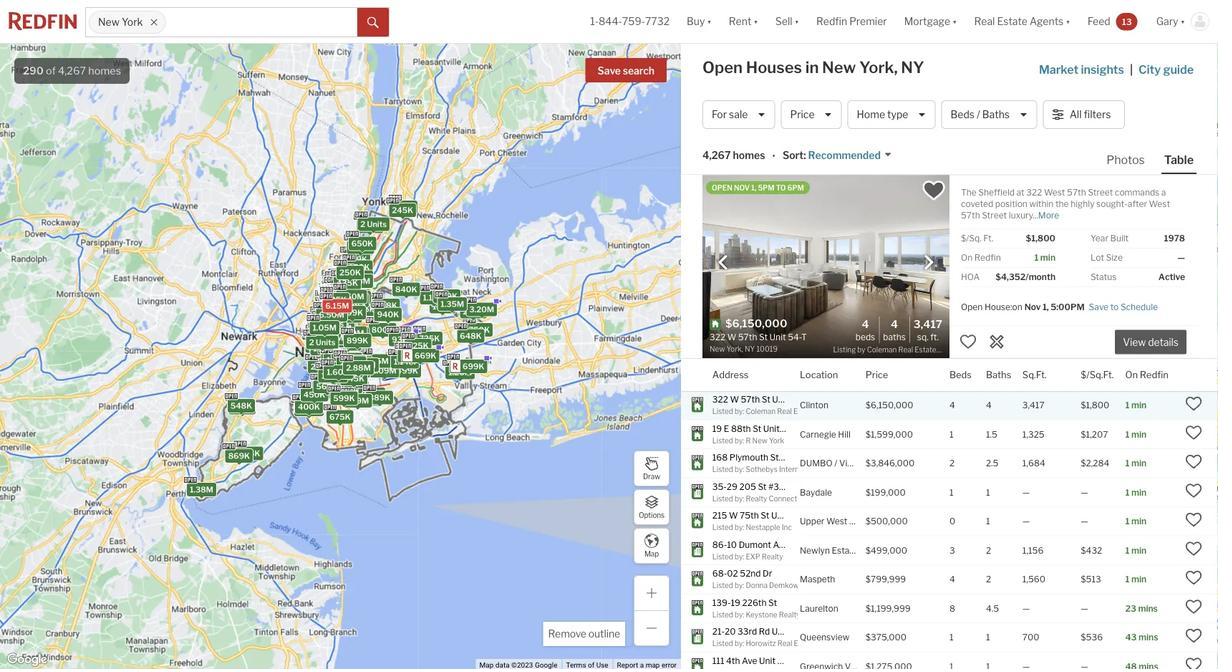 Task type: locate. For each thing, give the bounding box(es) containing it.
None search field
[[166, 8, 358, 37]]

on redfin down view details on the bottom right of page
[[1126, 369, 1169, 380]]

west down a
[[1150, 199, 1171, 209]]

525k
[[408, 341, 429, 350]]

beds right type
[[951, 108, 975, 121]]

by: inside 68-02 52nd dr listed by: donna demkowicz r e corp
[[735, 581, 745, 590]]

market
[[1040, 62, 1079, 76]]

listed down "21-"
[[713, 640, 734, 648]]

listed up the 168 on the right bottom of the page
[[713, 436, 734, 445]]

1, right nov
[[1043, 302, 1050, 312]]

0 horizontal spatial west
[[827, 516, 848, 527]]

0 vertical spatial 450k
[[318, 328, 340, 338]]

listed inside 139-19 226th st listed by: keystone realty usa corp
[[713, 611, 734, 619]]

9 by: from the top
[[735, 640, 745, 648]]

0 vertical spatial 2.95m
[[346, 277, 371, 286]]

3.50m down 6 units
[[340, 337, 366, 346]]

0 vertical spatial mins
[[1139, 603, 1159, 614]]

0 vertical spatial 995k
[[338, 306, 359, 316]]

1 min for $499,000
[[1126, 545, 1147, 556]]

1 horizontal spatial r
[[810, 581, 815, 590]]

86-10 dumont ave unit 5c link
[[713, 539, 821, 551]]

1 vertical spatial /
[[835, 458, 838, 469]]

1 vertical spatial ave
[[742, 656, 758, 666]]

938k
[[392, 335, 414, 344]]

▾ right mortgage
[[953, 15, 958, 27]]

1 horizontal spatial on
[[1126, 369, 1139, 380]]

$375,000
[[866, 632, 907, 643]]

168 plymouth st unit phc link
[[713, 452, 818, 464]]

2.30m up '645k'
[[351, 360, 376, 370]]

3.30m
[[319, 333, 344, 343], [313, 338, 338, 347]]

5 listed from the top
[[713, 523, 734, 532]]

▾ for gary ▾
[[1181, 15, 1186, 27]]

w right 215
[[729, 511, 738, 521]]

listed up 88th
[[713, 407, 734, 416]]

usa up 10d
[[802, 611, 817, 619]]

▾ right gary
[[1181, 15, 1186, 27]]

beds left baths button
[[950, 369, 972, 380]]

new
[[98, 16, 120, 28], [823, 58, 857, 77], [753, 436, 768, 445]]

1 895k from the left
[[331, 290, 352, 300]]

st up keystone
[[769, 598, 778, 608]]

1 favorite this home image from the top
[[1186, 395, 1203, 412]]

$2,284
[[1082, 458, 1110, 469]]

e up laurelton
[[816, 581, 821, 590]]

322 down address button
[[713, 394, 729, 405]]

▾ right rent
[[754, 15, 759, 27]]

0 vertical spatial 2.15m
[[323, 298, 347, 307]]

map
[[645, 550, 659, 558]]

redfin inside on redfin button
[[1141, 369, 1169, 380]]

w inside the 215 w 75th st unit 7e listed by: nestapple inc
[[729, 511, 738, 521]]

1 vertical spatial usa
[[802, 611, 817, 619]]

6 by: from the top
[[735, 552, 745, 561]]

10d
[[791, 627, 807, 637]]

5 by: from the top
[[735, 523, 745, 532]]

3 ▾ from the left
[[795, 15, 800, 27]]

3.50m up '645k'
[[345, 359, 370, 368]]

19 left 226th
[[731, 598, 741, 608]]

0 vertical spatial 499k
[[436, 292, 458, 301]]

new left remove new york image
[[98, 16, 120, 28]]

0 vertical spatial 1.95m
[[325, 293, 349, 302]]

599k up 939k
[[350, 243, 372, 252]]

price button
[[781, 100, 842, 129], [866, 359, 889, 391]]

3.58m
[[313, 334, 338, 343]]

open for open houses in new york, ny
[[703, 58, 743, 77]]

unit left 5c
[[791, 540, 807, 550]]

3.75m
[[321, 325, 345, 334]]

newlyn
[[800, 545, 830, 556]]

0 horizontal spatial ft.
[[931, 332, 939, 342]]

favorite this home image
[[1186, 395, 1203, 412], [1186, 453, 1203, 471], [1186, 540, 1203, 558], [1186, 569, 1203, 587], [1186, 598, 1203, 616]]

1 vertical spatial 4,267
[[703, 149, 731, 161]]

2 horizontal spatial 3
[[950, 545, 956, 556]]

listed inside "21-20 33rd rd unit 10d listed by: horowitz real estate"
[[713, 640, 734, 648]]

19 inside 139-19 226th st listed by: keystone realty usa corp
[[731, 598, 741, 608]]

buy ▾ button
[[687, 0, 712, 43]]

st inside the 168 plymouth st unit phc listed by: sothebys international realty
[[771, 453, 779, 463]]

open up the for at right
[[703, 58, 743, 77]]

6 ▾ from the left
[[1181, 15, 1186, 27]]

5.60m
[[341, 296, 366, 305]]

redfin premier button
[[808, 0, 896, 43]]

3,417 up 1,325
[[1023, 400, 1045, 410]]

1 vertical spatial on redfin
[[1126, 369, 1169, 380]]

▾ inside 'dropdown button'
[[1066, 15, 1071, 27]]

/ inside button
[[977, 108, 981, 121]]

57th down coveted
[[962, 210, 981, 221]]

2 vertical spatial 1.80m
[[333, 365, 357, 374]]

2 units
[[361, 220, 387, 229], [331, 279, 357, 289], [325, 294, 351, 304], [335, 306, 361, 315], [322, 306, 349, 316], [318, 319, 344, 328], [318, 322, 344, 331], [318, 322, 344, 331], [321, 326, 347, 335], [340, 329, 366, 338], [309, 338, 336, 347], [312, 340, 339, 349], [309, 342, 335, 351], [336, 380, 362, 390], [341, 386, 368, 396]]

0 vertical spatial open
[[703, 58, 743, 77]]

realty down 35-29 205 st #304 link
[[746, 494, 768, 503]]

2.28m
[[340, 297, 365, 306]]

1.80m
[[343, 277, 367, 286], [313, 321, 337, 330], [333, 365, 357, 374]]

favorite this home image for $1,800
[[1186, 395, 1203, 412]]

unit up inc
[[772, 511, 788, 521]]

698k
[[342, 291, 364, 300]]

725k
[[326, 295, 347, 304], [321, 321, 342, 330], [419, 334, 440, 343], [240, 449, 260, 458]]

1 vertical spatial estate
[[794, 407, 816, 416]]

0 vertical spatial 4.00m
[[326, 323, 352, 333]]

0 vertical spatial 669k
[[342, 298, 364, 307]]

west left side
[[827, 516, 848, 527]]

759-
[[623, 15, 646, 27]]

$1,800 up $1,207
[[1082, 400, 1110, 410]]

0 horizontal spatial 4,267
[[58, 64, 86, 77]]

beds
[[951, 108, 975, 121], [856, 332, 876, 342], [950, 369, 972, 380]]

new inside '19 e 88th st unit 7-c listed by: r new york'
[[753, 436, 768, 445]]

1 listed from the top
[[713, 407, 734, 416]]

r down 19 e 88th st unit 7-c link
[[746, 436, 751, 445]]

e inside 68-02 52nd dr listed by: donna demkowicz r e corp
[[816, 581, 821, 590]]

all filters
[[1070, 108, 1112, 121]]

800k
[[372, 325, 394, 335]]

new york
[[98, 16, 143, 28]]

by: down 33rd
[[735, 640, 745, 648]]

previous button image
[[717, 255, 731, 270]]

1 vertical spatial hill
[[873, 458, 885, 469]]

unit for 7-
[[764, 423, 780, 434]]

unit inside 86-10 dumont ave unit 5c listed by: exp realty
[[791, 540, 807, 550]]

1 ▾ from the left
[[708, 15, 712, 27]]

1 vertical spatial 1.15m
[[336, 339, 359, 349]]

1 vertical spatial street
[[983, 210, 1008, 221]]

0 horizontal spatial price button
[[781, 100, 842, 129]]

open for open house: on nov 1, 5:00pm save to schedule
[[962, 302, 983, 312]]

york left remove new york image
[[122, 16, 143, 28]]

0 horizontal spatial 499k
[[397, 366, 418, 376]]

details
[[1149, 336, 1179, 348]]

unit for 7e
[[772, 511, 788, 521]]

redfin down '$/sq. ft.'
[[975, 253, 1002, 263]]

1 vertical spatial corp
[[819, 611, 835, 619]]

2.75m down '645k'
[[338, 388, 362, 398]]

0 horizontal spatial 925k
[[326, 293, 347, 302]]

corp up laurelton
[[822, 581, 839, 590]]

new down 19 e 88th st unit 7-c link
[[753, 436, 768, 445]]

4 right 4 beds
[[891, 317, 899, 330]]

min for $3,846,000
[[1132, 458, 1147, 469]]

corp up queensview
[[819, 611, 835, 619]]

real right mortgage ▾
[[975, 15, 996, 27]]

2 by: from the top
[[735, 436, 745, 445]]

0 vertical spatial save
[[598, 65, 621, 77]]

corp inside 139-19 226th st listed by: keystone realty usa corp
[[819, 611, 835, 619]]

for sale
[[712, 108, 748, 121]]

1.60m
[[330, 283, 354, 292], [339, 291, 363, 300], [327, 322, 351, 331], [320, 354, 344, 364], [327, 368, 351, 377], [342, 387, 366, 397]]

3.95m
[[328, 284, 354, 293]]

1 horizontal spatial open
[[962, 302, 983, 312]]

by: left exp
[[735, 552, 745, 561]]

by: down 02 in the right bottom of the page
[[735, 581, 745, 590]]

4 listed from the top
[[713, 494, 734, 503]]

w down address button
[[730, 394, 739, 405]]

st right 205
[[758, 482, 767, 492]]

1 vertical spatial e
[[816, 581, 821, 590]]

1 horizontal spatial 322
[[1027, 187, 1043, 198]]

0 vertical spatial 322
[[1027, 187, 1043, 198]]

horowitz
[[746, 640, 776, 648]]

2.45m
[[308, 342, 333, 351]]

19 e 88th st unit 7-c listed by: r new york
[[713, 423, 797, 445]]

349k
[[344, 296, 365, 305], [330, 387, 352, 396]]

375k
[[354, 304, 375, 314]]

1,
[[752, 183, 757, 192], [1043, 302, 1050, 312]]

1.40m
[[334, 277, 358, 286], [314, 330, 338, 339], [343, 364, 367, 374]]

6 listed from the top
[[713, 552, 734, 561]]

st inside 139-19 226th st listed by: keystone realty usa corp
[[769, 598, 778, 608]]

sq.ft. button
[[1023, 359, 1047, 391]]

0 vertical spatial 750k
[[469, 325, 490, 335]]

more link
[[1039, 210, 1060, 221]]

st inside 322 w 57th st unit 54-t listed by: coleman real estate group
[[762, 394, 771, 405]]

19 left 88th
[[713, 423, 722, 434]]

home type button
[[848, 100, 936, 129]]

111
[[713, 656, 725, 666]]

3.28m
[[337, 293, 362, 302]]

1 horizontal spatial on redfin
[[1126, 369, 1169, 380]]

9 listed from the top
[[713, 640, 734, 648]]

1 vertical spatial price button
[[866, 359, 889, 391]]

unit for 10d
[[772, 627, 789, 637]]

8 listed from the top
[[713, 611, 734, 619]]

19 inside '19 e 88th st unit 7-c listed by: r new york'
[[713, 423, 722, 434]]

0 horizontal spatial 2.95m
[[315, 333, 340, 342]]

0 vertical spatial ft.
[[984, 233, 994, 244]]

st inside "35-29 205 st #304 listed by: realty connect usa llc"
[[758, 482, 767, 492]]

0 horizontal spatial hill
[[839, 429, 851, 440]]

3.50m down 4.50m
[[327, 371, 352, 380]]

laurelton
[[800, 603, 839, 614]]

0 horizontal spatial /
[[835, 458, 838, 469]]

1 min for $6,150,000
[[1126, 400, 1147, 410]]

st up nestapple
[[761, 511, 770, 521]]

4 favorite this home image from the top
[[1186, 569, 1203, 587]]

1 min for $1,599,000
[[1126, 429, 1147, 440]]

1 min for $3,846,000
[[1126, 458, 1147, 469]]

st up coleman in the right of the page
[[762, 394, 771, 405]]

by: inside '19 e 88th st unit 7-c listed by: r new york'
[[735, 436, 745, 445]]

real inside 322 w 57th st unit 54-t listed by: coleman real estate group
[[778, 407, 792, 416]]

2 horizontal spatial redfin
[[1141, 369, 1169, 380]]

st inside '19 e 88th st unit 7-c listed by: r new york'
[[753, 423, 762, 434]]

3 listed from the top
[[713, 465, 734, 474]]

650k
[[352, 239, 374, 248]]

w inside 322 w 57th st unit 54-t listed by: coleman real estate group
[[730, 394, 739, 405]]

▾ right agents
[[1066, 15, 1071, 27]]

3,417 for 3,417 sq. ft.
[[914, 317, 943, 330]]

for
[[712, 108, 727, 121]]

connect
[[769, 494, 798, 503]]

1 vertical spatial save
[[1090, 302, 1109, 312]]

4 up 1.5
[[987, 400, 992, 410]]

1 vertical spatial 6.50m
[[320, 321, 345, 330]]

57th
[[1068, 187, 1087, 198], [962, 210, 981, 221], [741, 394, 760, 405]]

1 vertical spatial 57th
[[962, 210, 981, 221]]

0 vertical spatial w
[[730, 394, 739, 405]]

listed inside 322 w 57th st unit 54-t listed by: coleman real estate group
[[713, 407, 734, 416]]

825k
[[340, 299, 361, 308]]

realty up baydale
[[824, 465, 845, 474]]

favorite this home image for $513
[[1186, 569, 1203, 587]]

389k
[[369, 393, 391, 402]]

map region
[[0, 0, 786, 669]]

2 895k from the left
[[329, 291, 351, 300]]

corp
[[822, 581, 839, 590], [819, 611, 835, 619]]

2 vertical spatial 3
[[950, 545, 956, 556]]

2.55m
[[343, 366, 368, 376]]

city guide link
[[1139, 61, 1197, 78]]

3 favorite this home image from the top
[[1186, 540, 1203, 558]]

lot size
[[1091, 253, 1123, 263]]

2 ▾ from the left
[[754, 15, 759, 27]]

favorite this home image for $1,599,000
[[1186, 424, 1203, 441]]

322 up within
[[1027, 187, 1043, 198]]

57th up coleman in the right of the page
[[741, 394, 760, 405]]

unit inside the 215 w 75th st unit 7e listed by: nestapple inc
[[772, 511, 788, 521]]

1, right the nov
[[752, 183, 757, 192]]

▾ for rent ▾
[[754, 15, 759, 27]]

favorite this home image for —
[[1186, 598, 1203, 616]]

on down the view
[[1126, 369, 1139, 380]]

mins right 23
[[1139, 603, 1159, 614]]

0 vertical spatial 2.70m
[[344, 294, 368, 303]]

west up the
[[1045, 187, 1066, 198]]

▾ right buy
[[708, 15, 712, 27]]

0 horizontal spatial 750k
[[231, 403, 253, 413]]

st for 226th
[[769, 598, 778, 608]]

0 vertical spatial baths
[[983, 108, 1010, 121]]

unit inside 322 w 57th st unit 54-t listed by: coleman real estate group
[[773, 394, 789, 405]]

redfin left premier on the right of page
[[817, 15, 848, 27]]

2.65m
[[335, 304, 360, 313]]

price button up $6,150,000
[[866, 359, 889, 391]]

1 horizontal spatial 1.95m
[[365, 357, 389, 366]]

nov
[[1025, 302, 1041, 312]]

min for $500,000
[[1132, 516, 1147, 527]]

unit up international
[[781, 453, 798, 463]]

open left house:
[[962, 302, 983, 312]]

1 vertical spatial real
[[778, 407, 792, 416]]

8.00m
[[318, 322, 344, 331], [320, 350, 345, 359]]

$432
[[1082, 545, 1103, 556]]

4,267 right the of
[[58, 64, 86, 77]]

750k up "869k"
[[231, 403, 253, 413]]

0 horizontal spatial price
[[791, 108, 815, 121]]

2 vertical spatial west
[[827, 516, 848, 527]]

price up $6,150,000
[[866, 369, 889, 380]]

1 vertical spatial 1.20m
[[449, 368, 472, 377]]

1,156
[[1023, 545, 1044, 556]]

0 horizontal spatial 2.30m
[[311, 362, 336, 372]]

listed down 68-
[[713, 581, 734, 590]]

0 horizontal spatial 3,417
[[914, 317, 943, 330]]

1 vertical spatial redfin
[[975, 253, 1002, 263]]

homes left the "•"
[[733, 149, 766, 161]]

york inside '19 e 88th st unit 7-c listed by: r new york'
[[770, 436, 785, 445]]

0 vertical spatial 349k
[[344, 296, 365, 305]]

199k
[[433, 302, 453, 311]]

▾ for buy ▾
[[708, 15, 712, 27]]

unit for 5c
[[791, 540, 807, 550]]

925k
[[326, 293, 347, 302], [361, 390, 383, 399]]

1 horizontal spatial 3,417
[[1023, 400, 1045, 410]]

0 vertical spatial 3.50m
[[340, 337, 366, 346]]

21-20 33rd rd unit 10d link
[[713, 626, 807, 638]]

1 horizontal spatial 19
[[731, 598, 741, 608]]

save left "to"
[[1090, 302, 1109, 312]]

4,267 inside 4,267 homes •
[[703, 149, 731, 161]]

active
[[1159, 272, 1186, 282]]

realty down 86-10 dumont ave unit 5c link
[[762, 552, 784, 561]]

unit inside '19 e 88th st unit 7-c listed by: r new york'
[[764, 423, 780, 434]]

real up 7-
[[778, 407, 792, 416]]

by: up 88th
[[735, 407, 745, 416]]

3.60m
[[317, 319, 343, 329], [321, 331, 347, 340]]

0 horizontal spatial 1.95m
[[325, 293, 349, 302]]

real up 4d
[[778, 640, 793, 648]]

4
[[862, 317, 870, 330], [891, 317, 899, 330], [950, 400, 956, 410], [987, 400, 992, 410], [950, 574, 956, 585]]

r inside 68-02 52nd dr listed by: donna demkowicz r e corp
[[810, 581, 815, 590]]

625k
[[325, 294, 347, 304]]

54-
[[791, 394, 805, 405]]

listed down the 168 on the right bottom of the page
[[713, 465, 734, 474]]

1 horizontal spatial save
[[1090, 302, 1109, 312]]

baths
[[983, 108, 1010, 121], [884, 332, 906, 342], [987, 369, 1012, 380]]

estate left agents
[[998, 15, 1028, 27]]

w for 75th
[[729, 511, 738, 521]]

estate inside 322 w 57th st unit 54-t listed by: coleman real estate group
[[794, 407, 816, 416]]

649k
[[340, 306, 362, 315]]

price button up :
[[781, 100, 842, 129]]

ave inside 86-10 dumont ave unit 5c listed by: exp realty
[[774, 540, 789, 550]]

1.55m
[[322, 320, 345, 329]]

$/sq. ft.
[[962, 233, 994, 244]]

322 inside the sheffield at 322 west 57th street commands a coveted position within the highly sought-after west 57th street luxury...
[[1027, 187, 1043, 198]]

new right in
[[823, 58, 857, 77]]

5 ▾ from the left
[[1066, 15, 1071, 27]]

realty
[[824, 465, 845, 474], [746, 494, 768, 503], [762, 552, 784, 561], [779, 611, 801, 619]]

1 vertical spatial 899k
[[347, 336, 369, 345]]

r right "demkowicz"
[[810, 581, 815, 590]]

0 vertical spatial 6.50m
[[319, 310, 345, 319]]

3,417 up the sq.
[[914, 317, 943, 330]]

4 ▾ from the left
[[953, 15, 958, 27]]

listed down 35-
[[713, 494, 734, 503]]

$1,199,999
[[866, 603, 911, 614]]

4th
[[727, 656, 741, 666]]

599k down 560k
[[333, 394, 355, 403]]

unit left 7-
[[764, 423, 780, 434]]

view details link
[[1116, 328, 1187, 354]]

corp inside 68-02 52nd dr listed by: donna demkowicz r e corp
[[822, 581, 839, 590]]

favorite this home image for $500,000
[[1186, 511, 1203, 529]]

on inside on redfin button
[[1126, 369, 1139, 380]]

52nd
[[740, 569, 761, 579]]

st inside the 215 w 75th st unit 7e listed by: nestapple inc
[[761, 511, 770, 521]]

usa left llc
[[799, 494, 814, 503]]

1 by: from the top
[[735, 407, 745, 416]]

485k
[[329, 315, 351, 324], [314, 321, 336, 330]]

street down position
[[983, 210, 1008, 221]]

hill right vinegar
[[873, 458, 885, 469]]

2 horizontal spatial 57th
[[1068, 187, 1087, 198]]

map button
[[634, 528, 670, 564]]

2.30m down 385k
[[311, 362, 336, 372]]

2 vertical spatial redfin
[[1141, 369, 1169, 380]]

baydale
[[800, 487, 833, 498]]

heading
[[710, 316, 827, 355]]

1 horizontal spatial 4,267
[[703, 149, 731, 161]]

on up hoa
[[962, 253, 973, 263]]

2 favorite this home image from the top
[[1186, 453, 1203, 471]]

0 vertical spatial 1.40m
[[334, 277, 358, 286]]

0 horizontal spatial redfin
[[817, 15, 848, 27]]

1 horizontal spatial ft.
[[984, 233, 994, 244]]

7 listed from the top
[[713, 581, 734, 590]]

0 vertical spatial hill
[[839, 429, 851, 440]]

6.15m
[[326, 301, 349, 311]]

8 by: from the top
[[735, 611, 745, 619]]

draw button
[[634, 451, 670, 487]]

st up 'sothebys'
[[771, 453, 779, 463]]

1.20m
[[313, 325, 336, 334], [449, 368, 472, 377]]

realty inside the 168 plymouth st unit phc listed by: sothebys international realty
[[824, 465, 845, 474]]

ft. right $/sq.
[[984, 233, 994, 244]]

— down 1,684
[[1023, 487, 1031, 498]]

save inside button
[[598, 65, 621, 77]]

unit inside the 168 plymouth st unit phc listed by: sothebys international realty
[[781, 453, 798, 463]]

1 horizontal spatial 3
[[325, 300, 331, 309]]

york down 7-
[[770, 436, 785, 445]]

unit left the 54- at bottom right
[[773, 394, 789, 405]]

photos
[[1107, 153, 1146, 167]]

0 vertical spatial usa
[[799, 494, 814, 503]]

2 vertical spatial new
[[753, 436, 768, 445]]

5 favorite this home image from the top
[[1186, 598, 1203, 616]]

hill right "carnegie"
[[839, 429, 851, 440]]

4.00m
[[326, 323, 352, 333], [321, 353, 346, 362]]

favorite this home image
[[960, 333, 977, 350], [1186, 424, 1203, 441], [1186, 482, 1203, 500], [1186, 511, 1203, 529], [1186, 627, 1203, 645], [1186, 656, 1203, 669]]

beds left 4 baths at the right of page
[[856, 332, 876, 342]]

on
[[962, 253, 973, 263], [1126, 369, 1139, 380]]

245k
[[392, 206, 414, 215]]

st right 88th
[[753, 423, 762, 434]]

beds inside button
[[951, 108, 975, 121]]

listed inside "35-29 205 st #304 listed by: realty connect usa llc"
[[713, 494, 734, 503]]

0 vertical spatial on redfin
[[962, 253, 1002, 263]]

4 inside 4 beds
[[862, 317, 870, 330]]

homes inside 4,267 homes •
[[733, 149, 766, 161]]

1,684
[[1023, 458, 1046, 469]]

unit inside "21-20 33rd rd unit 10d listed by: horowitz real estate"
[[772, 627, 789, 637]]

estate inside 'dropdown button'
[[998, 15, 1028, 27]]

2 listed from the top
[[713, 436, 734, 445]]

4 by: from the top
[[735, 494, 745, 503]]

by: down plymouth on the right of page
[[735, 465, 745, 474]]

market insights link
[[1040, 47, 1125, 78]]

3 by: from the top
[[735, 465, 745, 474]]

35-29 205 st #304 listed by: realty connect usa llc
[[713, 482, 829, 503]]

by: inside 322 w 57th st unit 54-t listed by: coleman real estate group
[[735, 407, 745, 416]]

by: down 29 in the bottom right of the page
[[735, 494, 745, 503]]

1 min for $799,999
[[1126, 574, 1147, 585]]

beds for beds / baths
[[951, 108, 975, 121]]

r inside '19 e 88th st unit 7-c listed by: r new york'
[[746, 436, 751, 445]]

mins for 43 mins
[[1139, 632, 1159, 643]]

2.95m
[[346, 277, 371, 286], [315, 333, 340, 342]]

0 horizontal spatial 669k
[[342, 298, 364, 307]]

photo of 322 w 57th st unit 54-t, new york, ny 10019 image
[[703, 175, 950, 358]]

7 by: from the top
[[735, 581, 745, 590]]

1.03m
[[333, 285, 357, 294]]



Task type: vqa. For each thing, say whether or not it's contained in the screenshot.


Task type: describe. For each thing, give the bounding box(es) containing it.
1 vertical spatial 3
[[313, 330, 318, 339]]

2 vertical spatial 599k
[[333, 394, 355, 403]]

1 vertical spatial 669k
[[415, 351, 437, 360]]

4 up 8
[[950, 574, 956, 585]]

35-29 205 st #304 link
[[713, 481, 791, 493]]

in
[[806, 58, 819, 77]]

ny
[[902, 58, 925, 77]]

coleman
[[746, 407, 776, 416]]

by: inside "35-29 205 st #304 listed by: realty connect usa llc"
[[735, 494, 745, 503]]

1 vertical spatial price
[[866, 369, 889, 380]]

1 vertical spatial 1,
[[1043, 302, 1050, 312]]

0 vertical spatial 8.00m
[[318, 322, 344, 331]]

370k
[[336, 304, 357, 313]]

1 vertical spatial 3.60m
[[321, 331, 347, 340]]

23 mins
[[1126, 603, 1159, 614]]

vinegar
[[840, 458, 871, 469]]

favorite this home image for $199,000
[[1186, 482, 1203, 500]]

estate inside "21-20 33rd rd unit 10d listed by: horowitz real estate"
[[794, 640, 816, 648]]

2.35m
[[335, 311, 359, 320]]

3,417 for 3,417
[[1023, 400, 1045, 410]]

— down the $2,284
[[1082, 487, 1089, 498]]

2.60m
[[336, 309, 361, 319]]

0 vertical spatial $1,800
[[1027, 233, 1056, 244]]

address button
[[713, 359, 749, 391]]

0 vertical spatial 685k
[[346, 292, 368, 301]]

02
[[727, 569, 739, 579]]

2 vertical spatial 1.40m
[[343, 364, 367, 374]]

demkowicz
[[770, 581, 808, 590]]

322 w 57th st unit 54-t link
[[713, 394, 810, 406]]

listed inside the 168 plymouth st unit phc listed by: sothebys international realty
[[713, 465, 734, 474]]

6.00m
[[339, 297, 364, 306]]

975k
[[320, 317, 341, 327]]

1 min for $500,000
[[1126, 516, 1147, 527]]

43
[[1126, 632, 1138, 643]]

0 vertical spatial 57th
[[1068, 187, 1087, 198]]

0 vertical spatial on
[[962, 253, 973, 263]]

1 vertical spatial 599k
[[346, 255, 368, 264]]

139-
[[713, 598, 731, 608]]

1 vertical spatial 3.25m
[[321, 317, 345, 327]]

for sale button
[[703, 100, 776, 129]]

0 vertical spatial 1,
[[752, 183, 757, 192]]

st for 57th
[[762, 394, 771, 405]]

remove new york image
[[150, 18, 158, 27]]

1.00m
[[331, 284, 355, 294]]

1 horizontal spatial 2.30m
[[351, 360, 376, 370]]

0 horizontal spatial york
[[122, 16, 143, 28]]

real inside 'dropdown button'
[[975, 15, 996, 27]]

13
[[1123, 16, 1133, 27]]

1 horizontal spatial redfin
[[975, 253, 1002, 263]]

1 horizontal spatial 499k
[[436, 292, 458, 301]]

0 vertical spatial 599k
[[350, 243, 372, 252]]

$/sq.ft. button
[[1082, 359, 1115, 391]]

by: inside the 168 plymouth st unit phc listed by: sothebys international realty
[[735, 465, 745, 474]]

2 horizontal spatial new
[[823, 58, 857, 77]]

2 horizontal spatial west
[[1150, 199, 1171, 209]]

hoa
[[962, 272, 980, 282]]

400k
[[298, 402, 320, 411]]

1 min for $199,000
[[1126, 487, 1147, 498]]

1 vertical spatial 2.80m
[[311, 337, 336, 346]]

68-
[[713, 569, 728, 579]]

w for 57th
[[730, 394, 739, 405]]

status
[[1091, 272, 1117, 282]]

options
[[639, 511, 665, 520]]

515k
[[330, 318, 350, 328]]

/ for dumbo
[[835, 458, 838, 469]]

market insights | city guide
[[1040, 62, 1194, 76]]

535k
[[346, 295, 367, 305]]

1,560
[[1023, 574, 1046, 585]]

realty inside "35-29 205 st #304 listed by: realty connect usa llc"
[[746, 494, 768, 503]]

house:
[[985, 302, 1013, 312]]

1 vertical spatial 980k
[[322, 326, 344, 335]]

425k
[[329, 321, 351, 330]]

open house: on nov 1, 5:00pm save to schedule
[[962, 302, 1159, 312]]

960k
[[342, 286, 364, 296]]

listed inside the 215 w 75th st unit 7e listed by: nestapple inc
[[713, 523, 734, 532]]

7732
[[646, 15, 670, 27]]

1 horizontal spatial west
[[1045, 187, 1066, 198]]

215
[[713, 511, 728, 521]]

$6,150,000
[[866, 400, 914, 410]]

1 vertical spatial 1.40m
[[314, 330, 338, 339]]

226th
[[743, 598, 767, 608]]

sq.ft.
[[1023, 369, 1047, 380]]

0 vertical spatial 980k
[[326, 303, 348, 313]]

2 vertical spatial 3.50m
[[327, 371, 352, 380]]

buy ▾ button
[[679, 0, 721, 43]]

0 vertical spatial 3
[[325, 300, 331, 309]]

19 e 88th st unit 7-c link
[[713, 423, 797, 435]]

redfin premier
[[817, 15, 888, 27]]

1 vertical spatial 2.75m
[[338, 388, 362, 398]]

— up 700
[[1023, 603, 1031, 614]]

dumbo
[[800, 458, 833, 469]]

0 vertical spatial 2.75m
[[340, 359, 364, 368]]

0 vertical spatial 4,267
[[58, 64, 86, 77]]

580k
[[326, 302, 348, 311]]

by: inside "21-20 33rd rd unit 10d listed by: horowitz real estate"
[[735, 640, 745, 648]]

more
[[1039, 210, 1060, 221]]

1 vertical spatial 1.28m
[[314, 342, 337, 351]]

sell ▾ button
[[776, 0, 800, 43]]

listed inside 68-02 52nd dr listed by: donna demkowicz r e corp
[[713, 581, 734, 590]]

listed inside '19 e 88th st unit 7-c listed by: r new york'
[[713, 436, 734, 445]]

sothebys
[[746, 465, 778, 474]]

1-844-759-7732 link
[[591, 15, 670, 27]]

3.90m
[[325, 319, 350, 329]]

0 vertical spatial 3.60m
[[317, 319, 343, 329]]

st for 205
[[758, 482, 767, 492]]

0 vertical spatial 675k
[[314, 323, 336, 332]]

57th inside 322 w 57th st unit 54-t listed by: coleman real estate group
[[741, 394, 760, 405]]

322 inside 322 w 57th st unit 54-t listed by: coleman real estate group
[[713, 394, 729, 405]]

8
[[950, 603, 956, 614]]

699k
[[463, 362, 485, 371]]

— up $432
[[1082, 516, 1089, 527]]

view details
[[1124, 336, 1179, 348]]

favorite button checkbox
[[922, 178, 947, 203]]

1 vertical spatial 450k
[[304, 390, 326, 400]]

0 horizontal spatial ave
[[742, 656, 758, 666]]

open
[[712, 183, 733, 192]]

0 vertical spatial new
[[98, 16, 120, 28]]

beds for beds button
[[950, 369, 972, 380]]

0 vertical spatial 2.80m
[[335, 298, 360, 307]]

1 vertical spatial 685k
[[325, 323, 346, 333]]

68-02 52nd dr listed by: donna demkowicz r e corp
[[713, 569, 839, 590]]

1 vertical spatial 675k
[[330, 413, 351, 422]]

900k
[[329, 303, 351, 313]]

unit left 4d
[[760, 656, 776, 666]]

5c
[[809, 540, 821, 550]]

0 horizontal spatial on redfin
[[962, 253, 1002, 263]]

0 vertical spatial 925k
[[326, 293, 347, 302]]

highly
[[1071, 199, 1095, 209]]

x-out this home image
[[989, 333, 1006, 350]]

of
[[46, 64, 56, 77]]

baths inside button
[[983, 108, 1010, 121]]

c
[[790, 423, 797, 434]]

0 vertical spatial 3 units
[[325, 300, 352, 309]]

favorite button image
[[922, 178, 947, 203]]

1 vertical spatial 4.00m
[[321, 353, 346, 362]]

0 vertical spatial homes
[[88, 64, 121, 77]]

1 horizontal spatial 57th
[[962, 210, 981, 221]]

t
[[805, 394, 810, 405]]

1 vertical spatial 995k
[[319, 317, 341, 326]]

4 inside 4 baths
[[891, 317, 899, 330]]

1.43m
[[324, 355, 348, 365]]

1 vertical spatial 3 units
[[313, 330, 340, 339]]

0 vertical spatial 1.20m
[[313, 325, 336, 334]]

by: inside the 215 w 75th st unit 7e listed by: nestapple inc
[[735, 523, 745, 532]]

ft. inside 3,417 sq. ft.
[[931, 332, 939, 342]]

favorite this home image for $2,284
[[1186, 453, 1203, 471]]

0 vertical spatial 1.15m
[[330, 294, 352, 303]]

1 vertical spatial 8.00m
[[320, 350, 345, 359]]

4 down beds button
[[950, 400, 956, 410]]

139-19 226th st link
[[713, 597, 787, 609]]

1 vertical spatial beds
[[856, 332, 876, 342]]

86-
[[713, 540, 728, 550]]

▾ for mortgage ▾
[[953, 15, 958, 27]]

2 vertical spatial baths
[[987, 369, 1012, 380]]

6pm
[[788, 183, 805, 192]]

rent ▾
[[729, 15, 759, 27]]

3.45m
[[327, 358, 352, 367]]

1-844-759-7732
[[591, 15, 670, 27]]

0 vertical spatial street
[[1089, 187, 1114, 198]]

0 vertical spatial 1.28m
[[323, 325, 346, 334]]

— up 1,156
[[1023, 516, 1031, 527]]

840k
[[396, 285, 417, 294]]

save search button
[[586, 58, 667, 82]]

1 vertical spatial 1.80m
[[313, 321, 337, 330]]

agents
[[1030, 15, 1064, 27]]

by: inside 86-10 dumont ave unit 5c listed by: exp realty
[[735, 552, 745, 561]]

unit for 54-
[[773, 394, 789, 405]]

0 vertical spatial 1.80m
[[343, 277, 367, 286]]

favorite this home image for $432
[[1186, 540, 1203, 558]]

realty inside 139-19 226th st listed by: keystone realty usa corp
[[779, 611, 801, 619]]

1 vertical spatial 349k
[[330, 387, 352, 396]]

dr
[[763, 569, 773, 579]]

min for $6,150,000
[[1132, 400, 1147, 410]]

st for 75th
[[761, 511, 770, 521]]

1 vertical spatial baths
[[884, 332, 906, 342]]

listed inside 86-10 dumont ave unit 5c listed by: exp realty
[[713, 552, 734, 561]]

0 vertical spatial 899k
[[331, 282, 353, 291]]

3.43m
[[336, 298, 361, 307]]

by: inside 139-19 226th st listed by: keystone realty usa corp
[[735, 611, 745, 619]]

search
[[623, 65, 655, 77]]

1 horizontal spatial 925k
[[361, 390, 383, 399]]

1 vertical spatial 3.50m
[[345, 359, 370, 368]]

2 vertical spatial 6.50m
[[334, 355, 359, 364]]

st for 88th
[[753, 423, 762, 434]]

favorite this home image for $375,000
[[1186, 627, 1203, 645]]

1 vertical spatial 2.70m
[[321, 323, 345, 333]]

700k
[[328, 315, 350, 324]]

real inside "21-20 33rd rd unit 10d listed by: horowitz real estate"
[[778, 640, 793, 648]]

/ for beds
[[977, 108, 981, 121]]

sell ▾
[[776, 15, 800, 27]]

1 vertical spatial 2.15m
[[320, 322, 344, 331]]

1 horizontal spatial hill
[[873, 458, 885, 469]]

385k
[[321, 351, 342, 361]]

4 beds
[[856, 317, 876, 342]]

redfin inside redfin premier button
[[817, 15, 848, 27]]

1978
[[1165, 233, 1186, 244]]

0 vertical spatial price button
[[781, 100, 842, 129]]

min for $1,599,000
[[1132, 429, 1147, 440]]

upper
[[800, 516, 825, 527]]

remove outline
[[549, 628, 621, 640]]

min for $499,000
[[1132, 545, 1147, 556]]

mortgage ▾
[[905, 15, 958, 27]]

e inside '19 e 88th st unit 7-c listed by: r new york'
[[724, 423, 730, 434]]

— down 1978
[[1178, 253, 1186, 263]]

york,
[[860, 58, 898, 77]]

$1,207
[[1082, 429, 1109, 440]]

min for $199,000
[[1132, 487, 1147, 498]]

88th
[[732, 423, 751, 434]]

— down $513
[[1082, 603, 1089, 614]]

0 vertical spatial 3.25m
[[327, 298, 352, 307]]

recommended button
[[806, 149, 893, 162]]

usa inside "35-29 205 st #304 listed by: realty connect usa llc"
[[799, 494, 814, 503]]

215 w 75th st unit 7e listed by: nestapple inc
[[713, 511, 801, 532]]

▾ for sell ▾
[[795, 15, 800, 27]]

baths button
[[987, 359, 1012, 391]]

mins for 23 mins
[[1139, 603, 1159, 614]]

2 vertical spatial 2.15m
[[316, 333, 339, 343]]

realty inside 86-10 dumont ave unit 5c listed by: exp realty
[[762, 552, 784, 561]]

139-19 226th st listed by: keystone realty usa corp
[[713, 598, 835, 619]]

submit search image
[[368, 17, 379, 28]]

1 vertical spatial 2.95m
[[315, 333, 340, 342]]

usa inside 139-19 226th st listed by: keystone realty usa corp
[[802, 611, 817, 619]]

310k
[[379, 310, 399, 319]]

min for $799,999
[[1132, 574, 1147, 585]]

879k
[[401, 351, 422, 360]]

view details button
[[1116, 330, 1187, 354]]

0 horizontal spatial street
[[983, 210, 1008, 221]]

type
[[888, 108, 909, 121]]

google image
[[4, 651, 51, 669]]

259k
[[463, 307, 484, 316]]

next button image
[[922, 255, 937, 270]]



